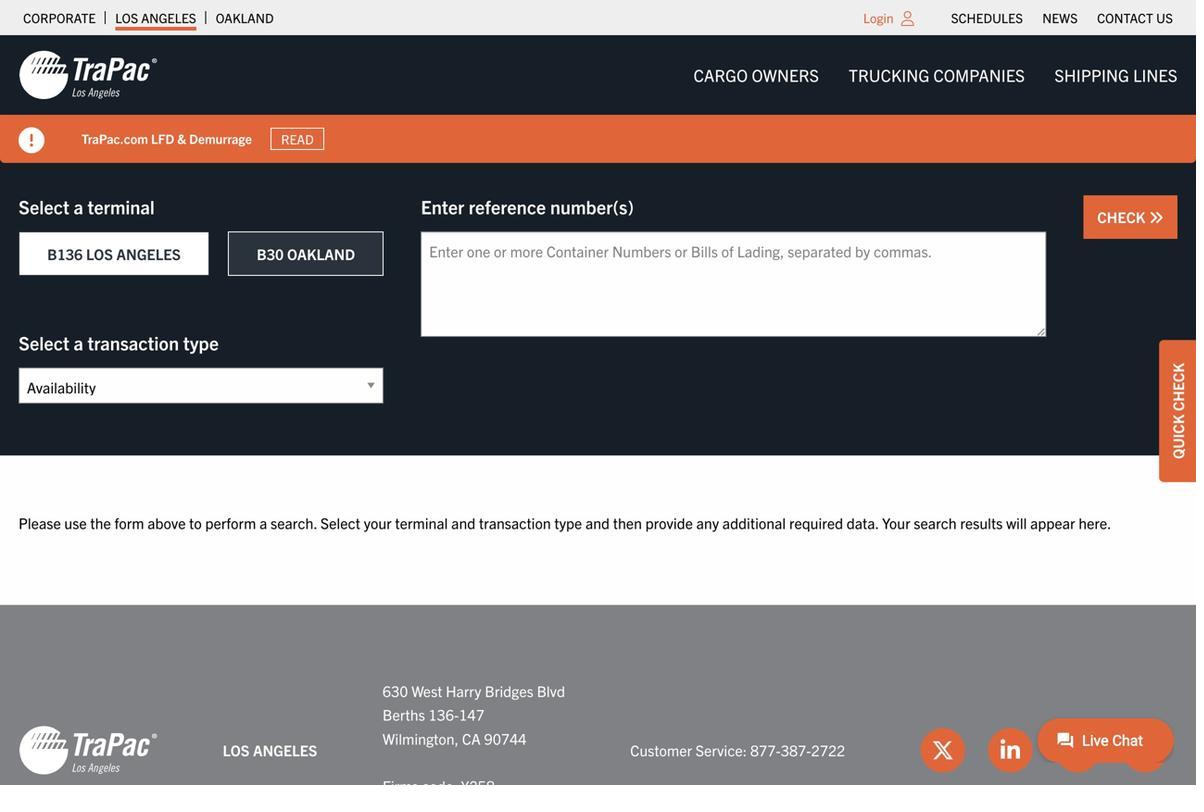 Task type: vqa. For each thing, say whether or not it's contained in the screenshot.
B136
yes



Task type: locate. For each thing, give the bounding box(es) containing it.
a down the b136
[[74, 331, 83, 354]]

number(s)
[[550, 195, 634, 218]]

required
[[789, 514, 843, 532]]

0 vertical spatial a
[[74, 195, 83, 218]]

0 horizontal spatial los angeles
[[115, 9, 196, 26]]

terminal up 'b136 los angeles' at the left of page
[[88, 195, 155, 218]]

will
[[1006, 514, 1027, 532]]

bridges
[[485, 682, 534, 701]]

1 los angeles image from the top
[[19, 49, 158, 101]]

0 vertical spatial transaction
[[88, 331, 179, 354]]

a for terminal
[[74, 195, 83, 218]]

form
[[114, 514, 144, 532]]

schedules
[[951, 9, 1023, 26]]

and left then
[[585, 514, 610, 532]]

corporate link
[[23, 5, 96, 31]]

transaction
[[88, 331, 179, 354], [479, 514, 551, 532]]

b30 oakland
[[257, 245, 355, 263]]

check inside "button"
[[1097, 208, 1149, 226]]

2 vertical spatial los
[[223, 741, 250, 760]]

the
[[90, 514, 111, 532]]

west
[[411, 682, 442, 701]]

harry
[[446, 682, 481, 701]]

0 horizontal spatial los
[[86, 245, 113, 263]]

1 horizontal spatial los
[[115, 9, 138, 26]]

b136
[[47, 245, 83, 263]]

menu bar up 'shipping'
[[941, 5, 1183, 31]]

Enter reference number(s) text field
[[421, 232, 1046, 337]]

footer
[[0, 606, 1196, 786]]

shipping lines link
[[1040, 56, 1192, 94]]

news
[[1042, 9, 1078, 26]]

companies
[[933, 64, 1025, 85]]

1 vertical spatial los
[[86, 245, 113, 263]]

0 horizontal spatial check
[[1097, 208, 1149, 226]]

0 vertical spatial los angeles image
[[19, 49, 158, 101]]

2 horizontal spatial los
[[223, 741, 250, 760]]

above
[[148, 514, 186, 532]]

your
[[882, 514, 910, 532]]

90744
[[484, 729, 527, 748]]

0 vertical spatial terminal
[[88, 195, 155, 218]]

los
[[115, 9, 138, 26], [86, 245, 113, 263], [223, 741, 250, 760]]

0 horizontal spatial and
[[451, 514, 476, 532]]

terminal right your
[[395, 514, 448, 532]]

select up the b136
[[19, 195, 69, 218]]

2 and from the left
[[585, 514, 610, 532]]

please
[[19, 514, 61, 532]]

1 vertical spatial los angeles image
[[19, 725, 158, 777]]

angeles
[[141, 9, 196, 26], [116, 245, 181, 263], [253, 741, 317, 760]]

select left your
[[320, 514, 360, 532]]

0 vertical spatial oakland
[[216, 9, 274, 26]]

1 vertical spatial select
[[19, 331, 69, 354]]

1 horizontal spatial los angeles
[[223, 741, 317, 760]]

search
[[914, 514, 957, 532]]

1 and from the left
[[451, 514, 476, 532]]

select for select a transaction type
[[19, 331, 69, 354]]

menu bar
[[941, 5, 1183, 31], [679, 56, 1192, 94]]

2 vertical spatial a
[[259, 514, 267, 532]]

any
[[696, 514, 719, 532]]

1 vertical spatial transaction
[[479, 514, 551, 532]]

2 vertical spatial select
[[320, 514, 360, 532]]

1 vertical spatial menu bar
[[679, 56, 1192, 94]]

a left search.
[[259, 514, 267, 532]]

1 vertical spatial los angeles
[[223, 741, 317, 760]]

los angeles
[[115, 9, 196, 26], [223, 741, 317, 760]]

type
[[183, 331, 219, 354], [554, 514, 582, 532]]

a
[[74, 195, 83, 218], [74, 331, 83, 354], [259, 514, 267, 532]]

630
[[383, 682, 408, 701]]

1 horizontal spatial oakland
[[287, 245, 355, 263]]

wilmington,
[[383, 729, 459, 748]]

angeles inside footer
[[253, 741, 317, 760]]

2 vertical spatial angeles
[[253, 741, 317, 760]]

0 horizontal spatial type
[[183, 331, 219, 354]]

check
[[1097, 208, 1149, 226], [1168, 363, 1187, 411]]

1 vertical spatial type
[[554, 514, 582, 532]]

1 horizontal spatial terminal
[[395, 514, 448, 532]]

quick
[[1168, 415, 1187, 459]]

1 vertical spatial a
[[74, 331, 83, 354]]

oakland
[[216, 9, 274, 26], [287, 245, 355, 263]]

terminal
[[88, 195, 155, 218], [395, 514, 448, 532]]

and right your
[[451, 514, 476, 532]]

menu bar down 'light' image
[[679, 56, 1192, 94]]

1 horizontal spatial and
[[585, 514, 610, 532]]

banner
[[0, 35, 1196, 163]]

check button
[[1083, 195, 1178, 239]]

los angeles inside footer
[[223, 741, 317, 760]]

oakland right b30
[[287, 245, 355, 263]]

1 vertical spatial angeles
[[116, 245, 181, 263]]

0 vertical spatial menu bar
[[941, 5, 1183, 31]]

1 vertical spatial solid image
[[1149, 210, 1164, 225]]

solid image
[[19, 127, 44, 153], [1149, 210, 1164, 225]]

0 vertical spatial check
[[1097, 208, 1149, 226]]

shipping
[[1055, 64, 1129, 85]]

news link
[[1042, 5, 1078, 31]]

877-
[[750, 741, 781, 760]]

0 vertical spatial select
[[19, 195, 69, 218]]

2 los angeles image from the top
[[19, 725, 158, 777]]

select
[[19, 195, 69, 218], [19, 331, 69, 354], [320, 514, 360, 532]]

0 horizontal spatial terminal
[[88, 195, 155, 218]]

contact us
[[1097, 9, 1173, 26]]

demurrage
[[189, 130, 252, 147]]

search.
[[271, 514, 317, 532]]

0 vertical spatial solid image
[[19, 127, 44, 153]]

1 horizontal spatial check
[[1168, 363, 1187, 411]]

los angeles image
[[19, 49, 158, 101], [19, 725, 158, 777]]

select down the b136
[[19, 331, 69, 354]]

0 vertical spatial los angeles
[[115, 9, 196, 26]]

and
[[451, 514, 476, 532], [585, 514, 610, 532]]

lfd
[[151, 130, 174, 147]]

los angeles link
[[115, 5, 196, 31]]

1 horizontal spatial type
[[554, 514, 582, 532]]

0 vertical spatial type
[[183, 331, 219, 354]]

us
[[1156, 9, 1173, 26]]

data.
[[847, 514, 879, 532]]

oakland right los angeles link
[[216, 9, 274, 26]]

cargo owners link
[[679, 56, 834, 94]]

berths
[[383, 706, 425, 724]]

enter
[[421, 195, 464, 218]]

read
[[281, 131, 314, 147]]

1 horizontal spatial solid image
[[1149, 210, 1164, 225]]

select a transaction type
[[19, 331, 219, 354]]

1 horizontal spatial transaction
[[479, 514, 551, 532]]

a up the b136
[[74, 195, 83, 218]]

enter reference number(s)
[[421, 195, 634, 218]]



Task type: describe. For each thing, give the bounding box(es) containing it.
0 horizontal spatial transaction
[[88, 331, 179, 354]]

1 vertical spatial check
[[1168, 363, 1187, 411]]

your
[[364, 514, 392, 532]]

owners
[[752, 64, 819, 85]]

&
[[177, 130, 186, 147]]

appear
[[1030, 514, 1075, 532]]

shipping lines
[[1055, 64, 1178, 85]]

387-
[[781, 741, 811, 760]]

blvd
[[537, 682, 565, 701]]

solid image inside check "button"
[[1149, 210, 1164, 225]]

quick check
[[1168, 363, 1187, 459]]

then
[[613, 514, 642, 532]]

cargo
[[694, 64, 748, 85]]

0 horizontal spatial solid image
[[19, 127, 44, 153]]

cargo owners
[[694, 64, 819, 85]]

trapac.com
[[82, 130, 148, 147]]

schedules link
[[951, 5, 1023, 31]]

trucking
[[849, 64, 930, 85]]

0 vertical spatial angeles
[[141, 9, 196, 26]]

a for transaction
[[74, 331, 83, 354]]

136-
[[428, 706, 459, 724]]

menu bar containing schedules
[[941, 5, 1183, 31]]

corporate
[[23, 9, 96, 26]]

additional
[[722, 514, 786, 532]]

read link
[[270, 128, 324, 150]]

select for select a terminal
[[19, 195, 69, 218]]

results
[[960, 514, 1003, 532]]

1 vertical spatial terminal
[[395, 514, 448, 532]]

b30
[[257, 245, 284, 263]]

lines
[[1133, 64, 1178, 85]]

menu bar containing cargo owners
[[679, 56, 1192, 94]]

0 horizontal spatial oakland
[[216, 9, 274, 26]]

quick check link
[[1159, 340, 1196, 483]]

contact
[[1097, 9, 1153, 26]]

reference
[[469, 195, 546, 218]]

contact us link
[[1097, 5, 1173, 31]]

trucking companies
[[849, 64, 1025, 85]]

los angeles image inside footer
[[19, 725, 158, 777]]

here.
[[1079, 514, 1111, 532]]

customer
[[630, 741, 692, 760]]

perform
[[205, 514, 256, 532]]

2722
[[811, 741, 845, 760]]

trapac.com lfd & demurrage
[[82, 130, 252, 147]]

147
[[459, 706, 484, 724]]

provide
[[645, 514, 693, 532]]

0 vertical spatial los
[[115, 9, 138, 26]]

1 vertical spatial oakland
[[287, 245, 355, 263]]

login
[[863, 9, 894, 26]]

login link
[[863, 9, 894, 26]]

light image
[[901, 11, 914, 26]]

service:
[[696, 741, 747, 760]]

footer containing 630 west harry bridges blvd
[[0, 606, 1196, 786]]

please use the form above to perform a search. select your terminal and transaction type and then provide any additional required data. your search results will appear here.
[[19, 514, 1111, 532]]

to
[[189, 514, 202, 532]]

trucking companies link
[[834, 56, 1040, 94]]

banner containing cargo owners
[[0, 35, 1196, 163]]

630 west harry bridges blvd berths 136-147 wilmington, ca 90744 customer service: 877-387-2722
[[383, 682, 845, 760]]

b136 los angeles
[[47, 245, 181, 263]]

select a terminal
[[19, 195, 155, 218]]

oakland link
[[216, 5, 274, 31]]

ca
[[462, 729, 481, 748]]

use
[[64, 514, 87, 532]]



